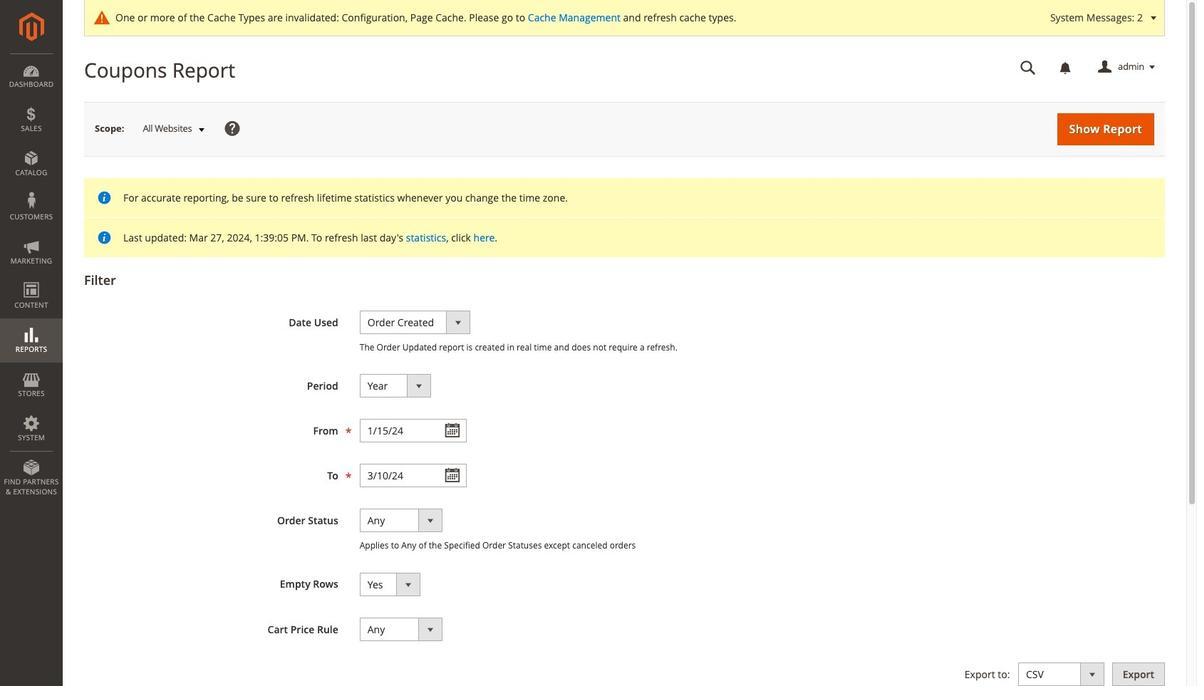 Task type: locate. For each thing, give the bounding box(es) containing it.
magento admin panel image
[[19, 12, 44, 41]]

None text field
[[360, 419, 467, 443], [360, 464, 467, 488], [360, 419, 467, 443], [360, 464, 467, 488]]

None text field
[[1011, 55, 1047, 80]]

menu bar
[[0, 53, 63, 504]]



